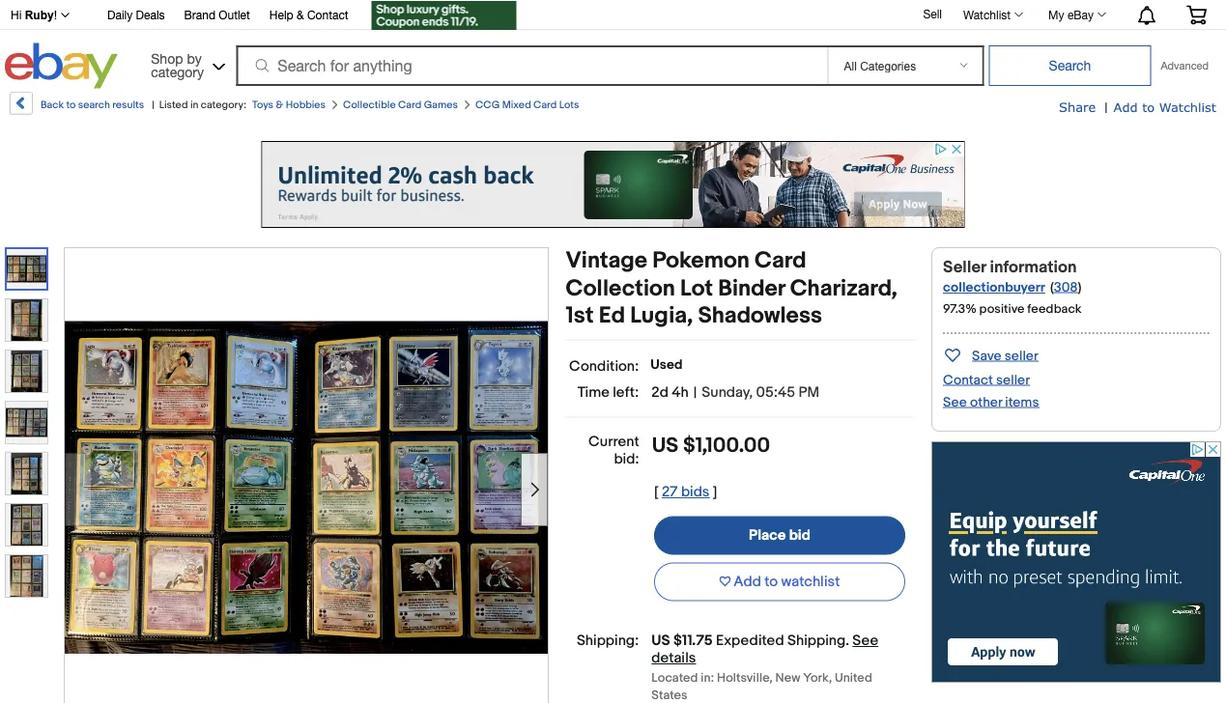 Task type: locate. For each thing, give the bounding box(es) containing it.
help
[[269, 8, 293, 22]]

lots
[[559, 99, 579, 111]]

collectible card games
[[343, 99, 458, 111]]

collectible
[[343, 99, 396, 111]]

0 vertical spatial add
[[1114, 99, 1138, 114]]

0 horizontal spatial card
[[398, 99, 422, 111]]

1 vertical spatial &
[[276, 99, 283, 111]]

card inside vintage pokemon card collection lot binder charizard, 1st ed lugia, shadowless
[[755, 247, 807, 275]]

to for watchlist
[[765, 574, 778, 591]]

picture 1 of 7 image
[[7, 249, 46, 289]]

back to search results link
[[8, 92, 144, 122]]

sell link
[[915, 7, 951, 20]]

1 horizontal spatial &
[[297, 8, 304, 22]]

1 vertical spatial seller
[[996, 372, 1030, 388]]

| right share button
[[1105, 100, 1108, 116]]

to for search
[[66, 99, 76, 111]]

share button
[[1059, 99, 1096, 116]]

see inside contact seller see other items
[[943, 394, 967, 411]]

0 vertical spatial advertisement region
[[261, 141, 965, 228]]

deals
[[136, 8, 165, 22]]

add right share
[[1114, 99, 1138, 114]]

back to search results
[[41, 99, 144, 111]]

to left watchlist
[[765, 574, 778, 591]]

picture 2 of 7 image
[[6, 300, 47, 341]]

save
[[972, 348, 1002, 364]]

picture 4 of 7 image
[[6, 402, 47, 444]]

place bid button
[[654, 517, 905, 555]]

current bid:
[[589, 433, 639, 468]]

seller for save
[[1005, 348, 1039, 364]]

to inside button
[[765, 574, 778, 591]]

| right 4h
[[694, 384, 697, 402]]

seller right save
[[1005, 348, 1039, 364]]

daily deals link
[[107, 5, 165, 27]]

shipping:
[[577, 633, 639, 650]]

0 vertical spatial &
[[297, 8, 304, 22]]

seller up items
[[996, 372, 1030, 388]]

& inside account navigation
[[297, 8, 304, 22]]

1 vertical spatial contact
[[943, 372, 993, 388]]

contact seller link
[[943, 372, 1030, 388]]

collection
[[566, 275, 675, 302]]

0 horizontal spatial see
[[853, 633, 879, 650]]

1 vertical spatial watchlist
[[1159, 99, 1217, 114]]

card
[[398, 99, 422, 111], [534, 99, 557, 111], [755, 247, 807, 275]]

back
[[41, 99, 64, 111]]

contact inside contact seller see other items
[[943, 372, 993, 388]]

us for us $1,100.00
[[652, 433, 679, 459]]

save seller
[[972, 348, 1039, 364]]

to down advanced link
[[1142, 99, 1155, 114]]

seller inside button
[[1005, 348, 1039, 364]]

contact up other
[[943, 372, 993, 388]]

seller inside contact seller see other items
[[996, 372, 1030, 388]]

| left listed
[[152, 99, 154, 111]]

other
[[970, 394, 1002, 411]]

left:
[[613, 384, 639, 402]]

1 horizontal spatial contact
[[943, 372, 993, 388]]

information
[[990, 257, 1077, 277]]

contact inside account navigation
[[307, 8, 348, 22]]

hi
[[11, 9, 22, 22]]

1 us from the top
[[652, 433, 679, 459]]

1 horizontal spatial to
[[765, 574, 778, 591]]

see
[[943, 394, 967, 411], [853, 633, 879, 650]]

picture 6 of 7 image
[[6, 504, 47, 546]]

& right the help
[[297, 8, 304, 22]]

see left other
[[943, 394, 967, 411]]

to
[[66, 99, 76, 111], [1142, 99, 1155, 114], [765, 574, 778, 591]]

card up shadowless at the right top of page
[[755, 247, 807, 275]]

advertisement region for listed in category:
[[261, 141, 965, 228]]

seller
[[943, 257, 986, 277]]

0 vertical spatial seller
[[1005, 348, 1039, 364]]

save seller button
[[943, 344, 1039, 366]]

see right . on the right of the page
[[853, 633, 879, 650]]

by
[[187, 50, 202, 66]]

0 horizontal spatial watchlist
[[963, 8, 1011, 21]]

0 vertical spatial us
[[652, 433, 679, 459]]

1 vertical spatial see
[[853, 633, 879, 650]]

& for help
[[297, 8, 304, 22]]

brand
[[184, 8, 216, 22]]

to right back
[[66, 99, 76, 111]]

seller
[[1005, 348, 1039, 364], [996, 372, 1030, 388]]

watchlist
[[963, 8, 1011, 21], [1159, 99, 1217, 114]]

get the coupon image
[[372, 1, 517, 30]]

sell
[[923, 7, 942, 20]]

&
[[297, 8, 304, 22], [276, 99, 283, 111]]

results
[[112, 99, 144, 111]]

none submit inside the shop by category banner
[[989, 45, 1151, 86]]

shadowless
[[698, 302, 822, 330]]

add to watchlist
[[734, 574, 840, 591]]

1 vertical spatial advertisement region
[[932, 442, 1221, 683]]

york,
[[803, 671, 832, 686]]

0 vertical spatial watchlist
[[963, 8, 1011, 21]]

0 horizontal spatial |
[[152, 99, 154, 111]]

contact right the help
[[307, 8, 348, 22]]

collectionbuyerr
[[943, 280, 1045, 296]]

ccg mixed card lots
[[475, 99, 579, 111]]

0 horizontal spatial add
[[734, 574, 761, 591]]

1 horizontal spatial |
[[694, 384, 697, 402]]

0 horizontal spatial to
[[66, 99, 76, 111]]

| inside share | add to watchlist
[[1105, 100, 1108, 116]]

ed
[[599, 302, 625, 330]]

holtsville,
[[717, 671, 773, 686]]

0 horizontal spatial &
[[276, 99, 283, 111]]

add down place
[[734, 574, 761, 591]]

2 horizontal spatial to
[[1142, 99, 1155, 114]]

1 vertical spatial add
[[734, 574, 761, 591]]

help & contact link
[[269, 5, 348, 27]]

card left lots
[[534, 99, 557, 111]]

toys & hobbies
[[252, 99, 326, 111]]

vintage
[[566, 247, 648, 275]]

ebay
[[1068, 8, 1094, 21]]

add to watchlist link
[[1114, 99, 1217, 116]]

advertisement region for (
[[932, 442, 1221, 683]]

category
[[151, 64, 204, 80]]

us for us $11.75 expedited shipping .
[[652, 633, 670, 650]]

us right the bid:
[[652, 433, 679, 459]]

None submit
[[989, 45, 1151, 86]]

0 vertical spatial contact
[[307, 8, 348, 22]]

0 vertical spatial see
[[943, 394, 967, 411]]

1 horizontal spatial add
[[1114, 99, 1138, 114]]

shop
[[151, 50, 183, 66]]

1 horizontal spatial watchlist
[[1159, 99, 1217, 114]]

0 horizontal spatial contact
[[307, 8, 348, 22]]

& right the toys
[[276, 99, 283, 111]]

my ebay link
[[1038, 3, 1115, 26]]

card left the games
[[398, 99, 422, 111]]

watchlist down "advanced"
[[1159, 99, 1217, 114]]

add inside share | add to watchlist
[[1114, 99, 1138, 114]]

1 horizontal spatial card
[[534, 99, 557, 111]]

your shopping cart image
[[1186, 5, 1208, 24]]

my ebay
[[1049, 8, 1094, 21]]

in:
[[701, 671, 714, 686]]

place bid
[[749, 527, 811, 545]]

2 horizontal spatial |
[[1105, 100, 1108, 116]]

add
[[1114, 99, 1138, 114], [734, 574, 761, 591]]

2 horizontal spatial card
[[755, 247, 807, 275]]

2 us from the top
[[652, 633, 670, 650]]

1 vertical spatial us
[[652, 633, 670, 650]]

collectionbuyerr link
[[943, 280, 1045, 296]]

advertisement region
[[261, 141, 965, 228], [932, 442, 1221, 683]]

in
[[190, 99, 198, 111]]

1 horizontal spatial see
[[943, 394, 967, 411]]

time
[[578, 384, 610, 402]]

shipping
[[788, 633, 846, 650]]

games
[[424, 99, 458, 111]]

us $11.75 expedited shipping .
[[652, 633, 853, 650]]

us left the $11.75
[[652, 633, 670, 650]]

watchlist right sell
[[963, 8, 1011, 21]]

category:
[[201, 99, 246, 111]]

card for vintage pokemon card collection lot binder charizard, 1st ed lugia, shadowless
[[755, 247, 807, 275]]



Task type: describe. For each thing, give the bounding box(es) containing it.
vintage pokemon card collection lot binder charizard, 1st ed lugia, shadowless main content
[[566, 247, 915, 704]]

sunday,
[[702, 384, 753, 402]]

binder
[[718, 275, 785, 302]]

)
[[1078, 279, 1082, 296]]

& for toys
[[276, 99, 283, 111]]

united
[[835, 671, 872, 686]]

positive
[[980, 302, 1025, 317]]

toys
[[252, 99, 274, 111]]

[
[[654, 484, 659, 501]]

daily
[[107, 8, 133, 22]]

hi ruby !
[[11, 9, 57, 22]]

seller information collectionbuyerr ( 308 ) 97.3% positive feedback
[[943, 257, 1082, 317]]

states
[[652, 688, 688, 703]]

Search for anything text field
[[239, 47, 824, 84]]

watchlist inside share | add to watchlist
[[1159, 99, 1217, 114]]

account navigation
[[0, 0, 1221, 32]]

condition:
[[569, 358, 639, 375]]

$11.75
[[674, 633, 713, 650]]

brand outlet link
[[184, 5, 250, 27]]

items
[[1005, 394, 1039, 411]]

located
[[652, 671, 698, 686]]

2d 4h | sunday, 05:45 pm
[[652, 384, 819, 402]]

mixed
[[502, 99, 531, 111]]

ruby
[[25, 9, 54, 22]]

27 bids link
[[662, 484, 710, 501]]

!
[[54, 9, 57, 22]]

see details
[[652, 633, 879, 667]]

bid:
[[614, 451, 639, 468]]

308
[[1054, 279, 1078, 296]]

watchlist inside account navigation
[[963, 8, 1011, 21]]

pm
[[799, 384, 819, 402]]

to inside share | add to watchlist
[[1142, 99, 1155, 114]]

add inside button
[[734, 574, 761, 591]]

lot
[[680, 275, 713, 302]]

pokemon
[[653, 247, 750, 275]]

| inside vintage pokemon card collection lot binder charizard, 1st ed lugia, shadowless main content
[[694, 384, 697, 402]]

vintage pokemon card collection lot binder charizard, 1st ed lugia, shadowless - picture 1 of 7 image
[[65, 321, 548, 654]]

us $1,100.00
[[652, 433, 770, 459]]

toys & hobbies link
[[252, 99, 326, 111]]

hobbies
[[286, 99, 326, 111]]

vintage pokemon card collection lot binder charizard, 1st ed lugia, shadowless
[[566, 247, 897, 330]]

shop by category
[[151, 50, 204, 80]]

$1,100.00
[[683, 433, 770, 459]]

advanced link
[[1151, 46, 1219, 85]]

add to watchlist button
[[654, 563, 905, 602]]

picture 3 of 7 image
[[6, 351, 47, 392]]

| listed in category:
[[152, 99, 246, 111]]

place
[[749, 527, 786, 545]]

details
[[652, 650, 696, 667]]

27
[[662, 484, 678, 501]]

shop by category banner
[[0, 0, 1221, 94]]

search
[[78, 99, 110, 111]]

located in: holtsville, new york, united states
[[652, 671, 872, 703]]

1st
[[566, 302, 594, 330]]

expedited
[[716, 633, 784, 650]]

bids
[[681, 484, 710, 501]]

[ 27 bids ]
[[654, 484, 718, 501]]

picture 5 of 7 image
[[6, 453, 47, 495]]

listed
[[159, 99, 188, 111]]

help & contact
[[269, 8, 348, 22]]

(
[[1050, 279, 1054, 296]]

card for ccg mixed card lots
[[534, 99, 557, 111]]

ccg
[[475, 99, 500, 111]]

new
[[776, 671, 801, 686]]

brand outlet
[[184, 8, 250, 22]]

charizard,
[[790, 275, 897, 302]]

05:45
[[756, 384, 795, 402]]

used
[[651, 357, 683, 374]]

see details link
[[652, 633, 879, 667]]

see other items link
[[943, 394, 1039, 411]]

daily deals
[[107, 8, 165, 22]]

picture 7 of 7 image
[[6, 556, 47, 597]]

outlet
[[219, 8, 250, 22]]

lugia,
[[630, 302, 693, 330]]

watchlist
[[781, 574, 840, 591]]

my
[[1049, 8, 1065, 21]]

current
[[589, 433, 639, 451]]

2d
[[652, 384, 669, 402]]

shop by category button
[[142, 43, 229, 85]]

97.3%
[[943, 302, 977, 317]]

share
[[1059, 99, 1096, 114]]

seller for contact
[[996, 372, 1030, 388]]

see inside see details
[[853, 633, 879, 650]]

bid
[[789, 527, 811, 545]]

time left:
[[578, 384, 639, 402]]

]
[[713, 484, 718, 501]]

.
[[846, 633, 849, 650]]

ccg mixed card lots link
[[475, 99, 579, 111]]

advanced
[[1161, 59, 1209, 72]]

collectible card games link
[[343, 99, 458, 111]]



Task type: vqa. For each thing, say whether or not it's contained in the screenshot.
may
no



